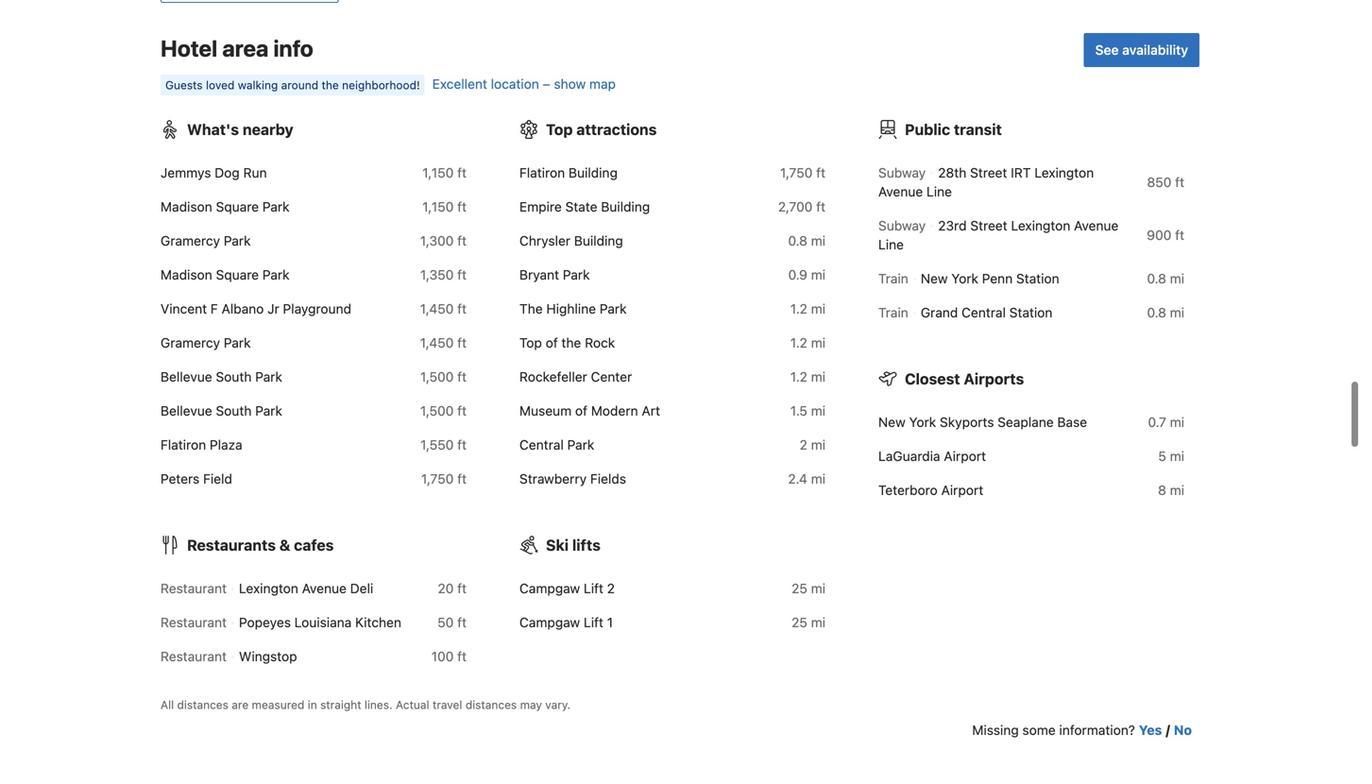 Task type: vqa. For each thing, say whether or not it's contained in the screenshot.


Task type: describe. For each thing, give the bounding box(es) containing it.
building for flatiron building
[[569, 165, 618, 180]]

state
[[566, 199, 598, 214]]

see
[[1096, 42, 1119, 58]]

popeyes louisiana kitchen
[[239, 614, 401, 630]]

no
[[1174, 722, 1192, 738]]

lift for 2
[[584, 580, 604, 596]]

campgaw lift 1
[[520, 614, 613, 630]]

new york skyports seaplane base
[[879, 414, 1088, 430]]

2.4 mi
[[788, 471, 826, 486]]

airport for laguardia airport
[[944, 448, 986, 464]]

penn
[[982, 271, 1013, 286]]

1,450 ft for gramercy park
[[420, 335, 467, 350]]

york for penn
[[952, 271, 979, 286]]

flatiron for flatiron building
[[520, 165, 565, 180]]

2 distances from the left
[[466, 698, 517, 711]]

20 ft
[[438, 580, 467, 596]]

2,700
[[778, 199, 813, 214]]

street for 23rd
[[971, 218, 1008, 233]]

laguardia airport
[[879, 448, 986, 464]]

1,350 ft
[[420, 267, 467, 282]]

1.2 for park
[[791, 301, 808, 316]]

teterboro airport
[[879, 482, 984, 498]]

1,550 ft
[[421, 437, 467, 452]]

1,750 ft for peters field
[[421, 471, 467, 486]]

850 ft
[[1147, 174, 1185, 190]]

3 1.2 from the top
[[791, 369, 808, 384]]

popeyes
[[239, 614, 291, 630]]

albano
[[222, 301, 264, 316]]

central park
[[520, 437, 595, 452]]

restaurant for lexington
[[161, 580, 227, 596]]

subway for line
[[879, 218, 926, 233]]

what's
[[187, 120, 239, 138]]

1.2 for the
[[791, 335, 808, 350]]

2 bellevue from the top
[[161, 403, 212, 418]]

vincent f albano jr playground
[[161, 301, 352, 316]]

1,300 ft
[[420, 233, 467, 248]]

restaurants
[[187, 536, 276, 554]]

avenue inside 28th street irt lexington avenue line
[[879, 184, 923, 199]]

100
[[431, 649, 454, 664]]

of for museum
[[575, 403, 588, 418]]

25 mi for 1
[[792, 614, 826, 630]]

850
[[1147, 174, 1172, 190]]

rock
[[585, 335, 615, 350]]

1 bellevue south park from the top
[[161, 369, 282, 384]]

3 1.2 mi from the top
[[791, 369, 826, 384]]

no button
[[1174, 721, 1192, 740]]

1,150 for madison square park
[[423, 199, 454, 214]]

square for 1,150 ft
[[216, 199, 259, 214]]

5 mi
[[1159, 448, 1185, 464]]

0.8 for top attractions
[[788, 233, 808, 248]]

1 1,500 ft from the top
[[420, 369, 467, 384]]

fields
[[590, 471, 626, 486]]

0.9
[[788, 267, 808, 282]]

center
[[591, 369, 632, 384]]

missing some information? yes / no
[[973, 722, 1192, 738]]

lift for 1
[[584, 614, 604, 630]]

all distances are measured in straight lines. actual travel distances may vary.
[[161, 698, 571, 711]]

flatiron plaza
[[161, 437, 242, 452]]

1,150 ft for park
[[423, 199, 467, 214]]

madison for 1,350 ft
[[161, 267, 212, 282]]

mi for campgaw lift 1
[[811, 614, 826, 630]]

irt
[[1011, 165, 1031, 180]]

1.5 mi
[[791, 403, 826, 418]]

1,350
[[420, 267, 454, 282]]

around
[[281, 78, 319, 92]]

ski
[[546, 536, 569, 554]]

1.2 mi for park
[[791, 301, 826, 316]]

base
[[1058, 414, 1088, 430]]

new for new york skyports seaplane base
[[879, 414, 906, 430]]

museum of modern art
[[520, 403, 660, 418]]

skyports
[[940, 414, 994, 430]]

see availability button
[[1084, 33, 1200, 67]]

street for 28th
[[970, 165, 1008, 180]]

0.7 mi
[[1148, 414, 1185, 430]]

missing
[[973, 722, 1019, 738]]

the highline park
[[520, 301, 627, 316]]

mi for rockefeller center
[[811, 369, 826, 384]]

0.8 mi for top attractions
[[788, 233, 826, 248]]

1,150 ft for run
[[423, 165, 467, 180]]

mi for strawberry fields
[[811, 471, 826, 486]]

run
[[243, 165, 267, 180]]

20
[[438, 580, 454, 596]]

top attractions
[[546, 120, 657, 138]]

900
[[1147, 227, 1172, 243]]

wingstop
[[239, 649, 297, 664]]

23rd street lexington avenue line
[[879, 218, 1119, 252]]

madison square park for 1,350 ft
[[161, 267, 290, 282]]

yes
[[1139, 722, 1162, 738]]

1.2 mi for the
[[791, 335, 826, 350]]

top for top attractions
[[546, 120, 573, 138]]

lexington inside 28th street irt lexington avenue line
[[1035, 165, 1094, 180]]

2 vertical spatial avenue
[[302, 580, 347, 596]]

strawberry
[[520, 471, 587, 486]]

1,300
[[420, 233, 454, 248]]

/
[[1166, 722, 1171, 738]]

gramercy park for 1,300 ft
[[161, 233, 251, 248]]

madison for 1,150 ft
[[161, 199, 212, 214]]

empire
[[520, 199, 562, 214]]

1.5
[[791, 403, 808, 418]]

new york penn station
[[921, 271, 1060, 286]]

museum
[[520, 403, 572, 418]]

art
[[642, 403, 660, 418]]

mi for laguardia airport
[[1170, 448, 1185, 464]]

1,750 ft for flatiron building
[[780, 165, 826, 180]]

0 vertical spatial station
[[1017, 271, 1060, 286]]

grand
[[921, 305, 958, 320]]

mi for bryant park
[[811, 267, 826, 282]]

2 south from the top
[[216, 403, 252, 418]]

may
[[520, 698, 542, 711]]

guests loved walking around the neighborhood!
[[165, 78, 420, 92]]

25 mi for 2
[[792, 580, 826, 596]]

rockefeller
[[520, 369, 588, 384]]

playground
[[283, 301, 352, 316]]

public transit
[[905, 120, 1002, 138]]

highline
[[547, 301, 596, 316]]

campgaw for campgaw lift 2
[[520, 580, 580, 596]]

mi for central park
[[811, 437, 826, 452]]

excellent
[[432, 76, 487, 92]]

louisiana
[[295, 614, 352, 630]]

hotel
[[161, 35, 218, 61]]

information?
[[1060, 722, 1136, 738]]

900 ft
[[1147, 227, 1185, 243]]

dog
[[215, 165, 240, 180]]

1 vertical spatial the
[[562, 335, 581, 350]]



Task type: locate. For each thing, give the bounding box(es) containing it.
lexington down irt
[[1011, 218, 1071, 233]]

2,700 ft
[[778, 199, 826, 214]]

top down 'the'
[[520, 335, 542, 350]]

1,500 ft
[[420, 369, 467, 384], [420, 403, 467, 418]]

2 25 from the top
[[792, 614, 808, 630]]

line inside 28th street irt lexington avenue line
[[927, 184, 952, 199]]

peters field
[[161, 471, 232, 486]]

0 vertical spatial restaurant
[[161, 580, 227, 596]]

2 25 mi from the top
[[792, 614, 826, 630]]

2 up 1 at the left bottom of page
[[607, 580, 615, 596]]

1 vertical spatial new
[[879, 414, 906, 430]]

2 1,150 from the top
[[423, 199, 454, 214]]

1 vertical spatial gramercy park
[[161, 335, 251, 350]]

1 vertical spatial restaurant
[[161, 614, 227, 630]]

madison up vincent on the left top of the page
[[161, 267, 212, 282]]

0 vertical spatial 1,500 ft
[[420, 369, 467, 384]]

airport
[[944, 448, 986, 464], [942, 482, 984, 498]]

0 vertical spatial avenue
[[879, 184, 923, 199]]

what's nearby
[[187, 120, 294, 138]]

1 gramercy park from the top
[[161, 233, 251, 248]]

0 vertical spatial lift
[[584, 580, 604, 596]]

100 ft
[[431, 649, 467, 664]]

square down dog
[[216, 199, 259, 214]]

1.2
[[791, 301, 808, 316], [791, 335, 808, 350], [791, 369, 808, 384]]

0 horizontal spatial york
[[909, 414, 936, 430]]

1 vertical spatial line
[[879, 237, 904, 252]]

street inside 23rd street lexington avenue line
[[971, 218, 1008, 233]]

0 horizontal spatial of
[[546, 335, 558, 350]]

straight
[[320, 698, 361, 711]]

0 vertical spatial madison
[[161, 199, 212, 214]]

park
[[263, 199, 290, 214], [224, 233, 251, 248], [263, 267, 290, 282], [563, 267, 590, 282], [600, 301, 627, 316], [224, 335, 251, 350], [255, 369, 282, 384], [255, 403, 282, 418], [567, 437, 595, 452]]

1 south from the top
[[216, 369, 252, 384]]

0 vertical spatial 0.8 mi
[[788, 233, 826, 248]]

1 horizontal spatial flatiron
[[520, 165, 565, 180]]

top
[[546, 120, 573, 138], [520, 335, 542, 350]]

&
[[279, 536, 290, 554]]

madison square park down dog
[[161, 199, 290, 214]]

2 gramercy from the top
[[161, 335, 220, 350]]

of left modern
[[575, 403, 588, 418]]

1 vertical spatial 1,450 ft
[[420, 335, 467, 350]]

1 25 mi from the top
[[792, 580, 826, 596]]

8
[[1158, 482, 1167, 498]]

chrysler building
[[520, 233, 623, 248]]

avenue down public
[[879, 184, 923, 199]]

seaplane
[[998, 414, 1054, 430]]

closest airports
[[905, 370, 1024, 388]]

lift left 1 at the left bottom of page
[[584, 614, 604, 630]]

availability
[[1123, 42, 1189, 58]]

0 horizontal spatial avenue
[[302, 580, 347, 596]]

avenue up louisiana
[[302, 580, 347, 596]]

1 horizontal spatial 1,750
[[780, 165, 813, 180]]

vincent
[[161, 301, 207, 316]]

restaurant down restaurants
[[161, 580, 227, 596]]

0 vertical spatial 1,150
[[423, 165, 454, 180]]

walking
[[238, 78, 278, 92]]

1 street from the top
[[970, 165, 1008, 180]]

1 vertical spatial square
[[216, 267, 259, 282]]

hotel area info
[[161, 35, 313, 61]]

0 vertical spatial subway
[[879, 165, 926, 180]]

1 1,500 from the top
[[420, 369, 454, 384]]

south
[[216, 369, 252, 384], [216, 403, 252, 418]]

subway for avenue
[[879, 165, 926, 180]]

2
[[800, 437, 808, 452], [607, 580, 615, 596]]

3 restaurant from the top
[[161, 649, 227, 664]]

2 1,500 ft from the top
[[420, 403, 467, 418]]

central down new york penn station
[[962, 305, 1006, 320]]

2 campgaw from the top
[[520, 614, 580, 630]]

train left grand
[[879, 305, 909, 320]]

0 vertical spatial the
[[322, 78, 339, 92]]

kitchen
[[355, 614, 401, 630]]

0 horizontal spatial 2
[[607, 580, 615, 596]]

2 street from the top
[[971, 218, 1008, 233]]

1 vertical spatial bellevue
[[161, 403, 212, 418]]

1,750 for building
[[780, 165, 813, 180]]

1 vertical spatial avenue
[[1074, 218, 1119, 233]]

travel
[[433, 698, 462, 711]]

avenue
[[879, 184, 923, 199], [1074, 218, 1119, 233], [302, 580, 347, 596]]

0 vertical spatial 1,500
[[420, 369, 454, 384]]

1 vertical spatial station
[[1010, 305, 1053, 320]]

1 madison from the top
[[161, 199, 212, 214]]

1 horizontal spatial distances
[[466, 698, 517, 711]]

distances
[[177, 698, 229, 711], [466, 698, 517, 711]]

2 1,450 from the top
[[420, 335, 454, 350]]

yes button
[[1139, 721, 1162, 740]]

mi for campgaw lift 2
[[811, 580, 826, 596]]

50
[[438, 614, 454, 630]]

1 horizontal spatial 2
[[800, 437, 808, 452]]

0 vertical spatial 1,450 ft
[[420, 301, 467, 316]]

1 vertical spatial lexington
[[1011, 218, 1071, 233]]

2 up 2.4 mi
[[800, 437, 808, 452]]

1 vertical spatial top
[[520, 335, 542, 350]]

0 vertical spatial south
[[216, 369, 252, 384]]

1 distances from the left
[[177, 698, 229, 711]]

0.9 mi
[[788, 267, 826, 282]]

madison down "jemmys"
[[161, 199, 212, 214]]

grand central station
[[921, 305, 1053, 320]]

lifts
[[572, 536, 601, 554]]

measured
[[252, 698, 305, 711]]

2 madison from the top
[[161, 267, 212, 282]]

street inside 28th street irt lexington avenue line
[[970, 165, 1008, 180]]

1,500
[[420, 369, 454, 384], [420, 403, 454, 418]]

avenue inside 23rd street lexington avenue line
[[1074, 218, 1119, 233]]

2 madison square park from the top
[[161, 267, 290, 282]]

0 vertical spatial 1,450
[[420, 301, 454, 316]]

distances right all
[[177, 698, 229, 711]]

campgaw down campgaw lift 2
[[520, 614, 580, 630]]

2 vertical spatial 1.2 mi
[[791, 369, 826, 384]]

28th street irt lexington avenue line
[[879, 165, 1094, 199]]

0 horizontal spatial central
[[520, 437, 564, 452]]

0 vertical spatial building
[[569, 165, 618, 180]]

bryant
[[520, 267, 559, 282]]

flatiron for flatiron plaza
[[161, 437, 206, 452]]

0 horizontal spatial new
[[879, 414, 906, 430]]

1 vertical spatial 1.2
[[791, 335, 808, 350]]

2 vertical spatial restaurant
[[161, 649, 227, 664]]

jemmys
[[161, 165, 211, 180]]

2 1,450 ft from the top
[[420, 335, 467, 350]]

1,750 down 1,550
[[421, 471, 454, 486]]

york
[[952, 271, 979, 286], [909, 414, 936, 430]]

mi for new york skyports seaplane base
[[1170, 414, 1185, 430]]

station
[[1017, 271, 1060, 286], [1010, 305, 1053, 320]]

gramercy down vincent on the left top of the page
[[161, 335, 220, 350]]

0 vertical spatial lexington
[[1035, 165, 1094, 180]]

1.2 mi
[[791, 301, 826, 316], [791, 335, 826, 350], [791, 369, 826, 384]]

gramercy for 1,450 ft
[[161, 335, 220, 350]]

2 1.2 from the top
[[791, 335, 808, 350]]

2 mi
[[800, 437, 826, 452]]

new for new york penn station
[[921, 271, 948, 286]]

1 vertical spatial bellevue south park
[[161, 403, 282, 418]]

0.8
[[788, 233, 808, 248], [1147, 271, 1167, 286], [1147, 305, 1167, 320]]

2 subway from the top
[[879, 218, 926, 233]]

1,450 for vincent f albano jr playground
[[420, 301, 454, 316]]

gramercy
[[161, 233, 220, 248], [161, 335, 220, 350]]

0 horizontal spatial 1,750 ft
[[421, 471, 467, 486]]

empire state building
[[520, 199, 650, 214]]

madison
[[161, 199, 212, 214], [161, 267, 212, 282]]

1,750 ft up 2,700 ft
[[780, 165, 826, 180]]

2 gramercy park from the top
[[161, 335, 251, 350]]

top of the rock
[[520, 335, 615, 350]]

are
[[232, 698, 249, 711]]

1 bellevue from the top
[[161, 369, 212, 384]]

1 vertical spatial 1,450
[[420, 335, 454, 350]]

top up flatiron building
[[546, 120, 573, 138]]

restaurant
[[161, 580, 227, 596], [161, 614, 227, 630], [161, 649, 227, 664]]

gramercy park down f
[[161, 335, 251, 350]]

1 vertical spatial 1,150
[[423, 199, 454, 214]]

0 horizontal spatial 1,750
[[421, 471, 454, 486]]

1 horizontal spatial york
[[952, 271, 979, 286]]

1 horizontal spatial avenue
[[879, 184, 923, 199]]

0 vertical spatial madison square park
[[161, 199, 290, 214]]

1,150 for jemmys dog run
[[423, 165, 454, 180]]

0 vertical spatial new
[[921, 271, 948, 286]]

restaurant left popeyes
[[161, 614, 227, 630]]

plaza
[[210, 437, 242, 452]]

2 square from the top
[[216, 267, 259, 282]]

madison square park up f
[[161, 267, 290, 282]]

50 ft
[[438, 614, 467, 630]]

0 horizontal spatial flatiron
[[161, 437, 206, 452]]

0 vertical spatial 1.2 mi
[[791, 301, 826, 316]]

the left rock
[[562, 335, 581, 350]]

0 vertical spatial of
[[546, 335, 558, 350]]

2 horizontal spatial avenue
[[1074, 218, 1119, 233]]

gramercy down "jemmys"
[[161, 233, 220, 248]]

0 vertical spatial campgaw
[[520, 580, 580, 596]]

new up grand
[[921, 271, 948, 286]]

1 horizontal spatial 1,750 ft
[[780, 165, 826, 180]]

train right 0.9 mi
[[879, 271, 909, 286]]

0 vertical spatial 0.8
[[788, 233, 808, 248]]

2 lift from the top
[[584, 614, 604, 630]]

of for top
[[546, 335, 558, 350]]

25 for campgaw lift 2
[[792, 580, 808, 596]]

see availability
[[1096, 42, 1189, 58]]

restaurant up all
[[161, 649, 227, 664]]

guests
[[165, 78, 203, 92]]

york left the penn
[[952, 271, 979, 286]]

street left irt
[[970, 165, 1008, 180]]

campgaw up campgaw lift 1
[[520, 580, 580, 596]]

0 horizontal spatial top
[[520, 335, 542, 350]]

1 1,150 ft from the top
[[423, 165, 467, 180]]

5
[[1159, 448, 1167, 464]]

laguardia
[[879, 448, 941, 464]]

cafes
[[294, 536, 334, 554]]

of up rockefeller
[[546, 335, 558, 350]]

0 vertical spatial central
[[962, 305, 1006, 320]]

building
[[569, 165, 618, 180], [601, 199, 650, 214], [574, 233, 623, 248]]

ski lifts
[[546, 536, 601, 554]]

1 vertical spatial 1,500
[[420, 403, 454, 418]]

1 vertical spatial central
[[520, 437, 564, 452]]

1 vertical spatial subway
[[879, 218, 926, 233]]

1 1.2 mi from the top
[[791, 301, 826, 316]]

lexington inside 23rd street lexington avenue line
[[1011, 218, 1071, 233]]

2 vertical spatial 0.8 mi
[[1147, 305, 1185, 320]]

1,750 up 2,700 at the top of the page
[[780, 165, 813, 180]]

1 1,150 from the top
[[423, 165, 454, 180]]

street
[[970, 165, 1008, 180], [971, 218, 1008, 233]]

0 vertical spatial 25
[[792, 580, 808, 596]]

1 vertical spatial 1,750 ft
[[421, 471, 467, 486]]

1 train from the top
[[879, 271, 909, 286]]

some
[[1023, 722, 1056, 738]]

0.8 mi for public transit
[[1147, 271, 1185, 286]]

gramercy park for 1,450 ft
[[161, 335, 251, 350]]

all
[[161, 698, 174, 711]]

2 1,500 from the top
[[420, 403, 454, 418]]

1 vertical spatial street
[[971, 218, 1008, 233]]

2 restaurant from the top
[[161, 614, 227, 630]]

1 vertical spatial train
[[879, 305, 909, 320]]

1 horizontal spatial the
[[562, 335, 581, 350]]

gramercy park down jemmys dog run
[[161, 233, 251, 248]]

2 bellevue south park from the top
[[161, 403, 282, 418]]

york for skyports
[[909, 414, 936, 430]]

0 vertical spatial street
[[970, 165, 1008, 180]]

1 vertical spatial 1,500 ft
[[420, 403, 467, 418]]

bellevue
[[161, 369, 212, 384], [161, 403, 212, 418]]

lexington avenue deli
[[239, 580, 373, 596]]

station right the penn
[[1017, 271, 1060, 286]]

1 restaurant from the top
[[161, 580, 227, 596]]

1 vertical spatial 1.2 mi
[[791, 335, 826, 350]]

mi for museum of modern art
[[811, 403, 826, 418]]

2 vertical spatial lexington
[[239, 580, 298, 596]]

lift up campgaw lift 1
[[584, 580, 604, 596]]

field
[[203, 471, 232, 486]]

1 horizontal spatial new
[[921, 271, 948, 286]]

bellevue up the flatiron plaza
[[161, 403, 212, 418]]

1 vertical spatial 1,750
[[421, 471, 454, 486]]

1 horizontal spatial line
[[927, 184, 952, 199]]

1 1.2 from the top
[[791, 301, 808, 316]]

train for grand central station
[[879, 305, 909, 320]]

1,550
[[421, 437, 454, 452]]

york up the laguardia airport
[[909, 414, 936, 430]]

lexington up popeyes
[[239, 580, 298, 596]]

1 vertical spatial 25
[[792, 614, 808, 630]]

flatiron up peters
[[161, 437, 206, 452]]

1,450 for gramercy park
[[420, 335, 454, 350]]

2 train from the top
[[879, 305, 909, 320]]

excellent location – show map
[[432, 76, 616, 92]]

1 vertical spatial flatiron
[[161, 437, 206, 452]]

building up empire state building
[[569, 165, 618, 180]]

train
[[879, 271, 909, 286], [879, 305, 909, 320]]

1,750 ft
[[780, 165, 826, 180], [421, 471, 467, 486]]

subway left 23rd
[[879, 218, 926, 233]]

1 vertical spatial madison square park
[[161, 267, 290, 282]]

madison square park for 1,150 ft
[[161, 199, 290, 214]]

0.8 mi
[[788, 233, 826, 248], [1147, 271, 1185, 286], [1147, 305, 1185, 320]]

1,150
[[423, 165, 454, 180], [423, 199, 454, 214]]

1,450 ft for vincent f albano jr playground
[[420, 301, 467, 316]]

2 vertical spatial 0.8
[[1147, 305, 1167, 320]]

lexington right irt
[[1035, 165, 1094, 180]]

airport down the laguardia airport
[[942, 482, 984, 498]]

map
[[590, 76, 616, 92]]

1 vertical spatial 0.8
[[1147, 271, 1167, 286]]

teterboro
[[879, 482, 938, 498]]

new up laguardia
[[879, 414, 906, 430]]

airports
[[964, 370, 1024, 388]]

flatiron building
[[520, 165, 618, 180]]

2 1.2 mi from the top
[[791, 335, 826, 350]]

the right around on the top left
[[322, 78, 339, 92]]

1 gramercy from the top
[[161, 233, 220, 248]]

2.4
[[788, 471, 808, 486]]

bellevue south park
[[161, 369, 282, 384], [161, 403, 282, 418]]

distances left the may at the bottom of page
[[466, 698, 517, 711]]

building down empire state building
[[574, 233, 623, 248]]

1,150 ft
[[423, 165, 467, 180], [423, 199, 467, 214]]

mi for teterboro airport
[[1170, 482, 1185, 498]]

2 vertical spatial building
[[574, 233, 623, 248]]

mi for top of the rock
[[811, 335, 826, 350]]

0 horizontal spatial line
[[879, 237, 904, 252]]

airport down skyports
[[944, 448, 986, 464]]

1 1,450 from the top
[[420, 301, 454, 316]]

2 vertical spatial 1.2
[[791, 369, 808, 384]]

1 madison square park from the top
[[161, 199, 290, 214]]

chrysler
[[520, 233, 571, 248]]

1 vertical spatial airport
[[942, 482, 984, 498]]

1 subway from the top
[[879, 165, 926, 180]]

gramercy for 1,300 ft
[[161, 233, 220, 248]]

square up the "albano"
[[216, 267, 259, 282]]

bellevue down vincent on the left top of the page
[[161, 369, 212, 384]]

building for chrysler building
[[574, 233, 623, 248]]

0 vertical spatial airport
[[944, 448, 986, 464]]

0 vertical spatial 1.2
[[791, 301, 808, 316]]

0 vertical spatial train
[[879, 271, 909, 286]]

mi for the highline park
[[811, 301, 826, 316]]

restaurant for popeyes
[[161, 614, 227, 630]]

1,750 for field
[[421, 471, 454, 486]]

0 vertical spatial square
[[216, 199, 259, 214]]

subway down public
[[879, 165, 926, 180]]

1 vertical spatial gramercy
[[161, 335, 220, 350]]

1 horizontal spatial central
[[962, 305, 1006, 320]]

campgaw for campgaw lift 1
[[520, 614, 580, 630]]

2 1,150 ft from the top
[[423, 199, 467, 214]]

avenue left 900
[[1074, 218, 1119, 233]]

1 1,450 ft from the top
[[420, 301, 467, 316]]

1 lift from the top
[[584, 580, 604, 596]]

of
[[546, 335, 558, 350], [575, 403, 588, 418]]

25 for campgaw lift 1
[[792, 614, 808, 630]]

top for top of the rock
[[520, 335, 542, 350]]

central down museum at the bottom left
[[520, 437, 564, 452]]

1,750 ft down 1,550 ft
[[421, 471, 467, 486]]

1 vertical spatial lift
[[584, 614, 604, 630]]

0 vertical spatial 1,750
[[780, 165, 813, 180]]

1 vertical spatial campgaw
[[520, 614, 580, 630]]

street right 23rd
[[971, 218, 1008, 233]]

mi for chrysler building
[[811, 233, 826, 248]]

1 vertical spatial south
[[216, 403, 252, 418]]

1 vertical spatial building
[[601, 199, 650, 214]]

1,450
[[420, 301, 454, 316], [420, 335, 454, 350]]

0.8 for public transit
[[1147, 271, 1167, 286]]

building right state
[[601, 199, 650, 214]]

excellent location – show map link
[[432, 76, 616, 92]]

0 vertical spatial bellevue south park
[[161, 369, 282, 384]]

0 vertical spatial gramercy park
[[161, 233, 251, 248]]

the
[[520, 301, 543, 316]]

jemmys dog run
[[161, 165, 267, 180]]

flatiron up empire at the top of the page
[[520, 165, 565, 180]]

1 square from the top
[[216, 199, 259, 214]]

square for 1,350 ft
[[216, 267, 259, 282]]

train for new york penn station
[[879, 271, 909, 286]]

nearby
[[243, 120, 294, 138]]

0 vertical spatial 1,750 ft
[[780, 165, 826, 180]]

line inside 23rd street lexington avenue line
[[879, 237, 904, 252]]

1 vertical spatial 2
[[607, 580, 615, 596]]

station down the penn
[[1010, 305, 1053, 320]]

1 campgaw from the top
[[520, 580, 580, 596]]

1 vertical spatial 0.8 mi
[[1147, 271, 1185, 286]]

vary.
[[545, 698, 571, 711]]

airport for teterboro airport
[[942, 482, 984, 498]]

transit
[[954, 120, 1002, 138]]

1 25 from the top
[[792, 580, 808, 596]]



